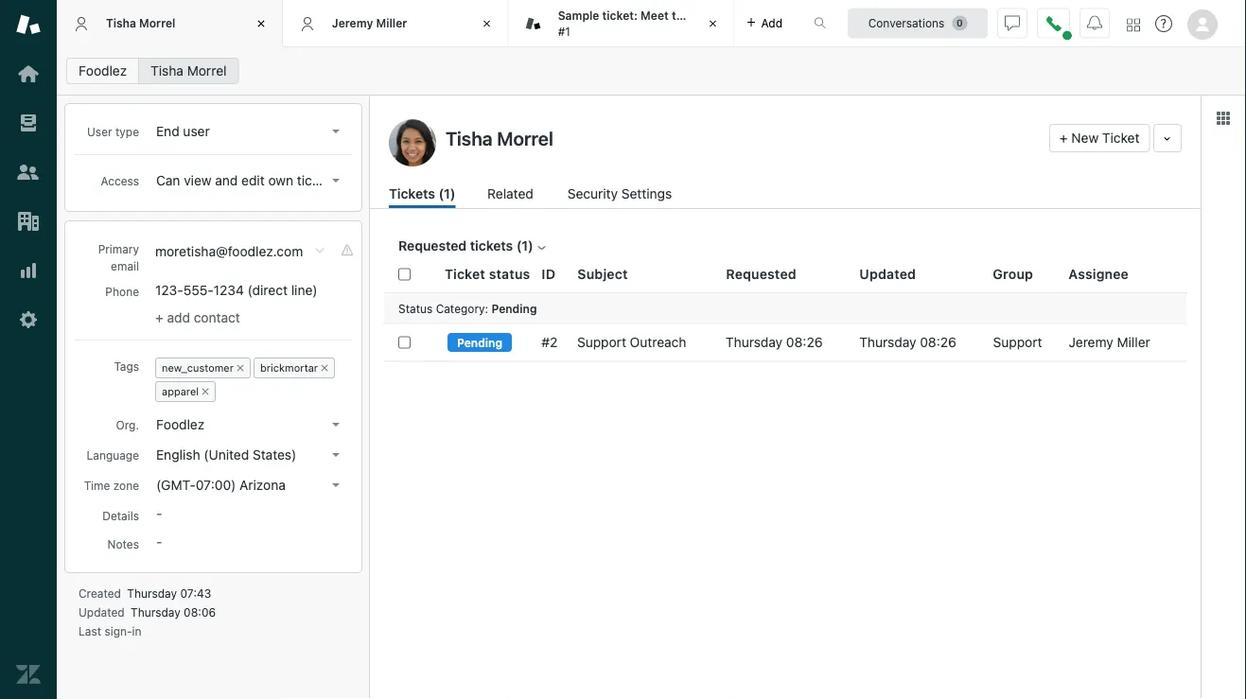 Task type: vqa. For each thing, say whether or not it's contained in the screenshot.
GET STARTED icon
yes



Task type: locate. For each thing, give the bounding box(es) containing it.
status
[[489, 266, 530, 282]]

requested for requested tickets (1)
[[398, 238, 467, 254]]

id
[[542, 266, 556, 282]]

tisha inside 'tab'
[[106, 16, 136, 30]]

support for support
[[993, 335, 1042, 350]]

+
[[1060, 130, 1068, 146], [155, 310, 163, 326]]

0 vertical spatial requested
[[398, 238, 467, 254]]

outreach
[[630, 335, 687, 350]]

07:00)
[[196, 477, 236, 493]]

add inside dropdown button
[[761, 17, 783, 30]]

foodlez up english
[[156, 417, 205, 432]]

brickmortar
[[260, 361, 318, 374]]

(1)
[[439, 186, 456, 202], [517, 238, 534, 254]]

pending right :
[[492, 302, 537, 315]]

arrow down image down arrow down icon
[[332, 484, 340, 487]]

english (united states) button
[[150, 442, 347, 468]]

close image
[[252, 14, 271, 33], [704, 14, 723, 33]]

1 horizontal spatial tickets
[[470, 238, 513, 254]]

support right the '#2'
[[577, 335, 626, 350]]

1 vertical spatial (1)
[[517, 238, 534, 254]]

1 horizontal spatial jeremy miller
[[1069, 335, 1150, 350]]

1234
[[214, 282, 244, 298]]

(direct
[[248, 282, 288, 298]]

jeremy miller inside tab
[[332, 16, 407, 30]]

add down the 123-
[[167, 310, 190, 326]]

foodlez up user
[[79, 63, 127, 79]]

thursday 08:26
[[726, 335, 823, 350], [859, 335, 957, 350]]

get started image
[[16, 62, 41, 86]]

0 vertical spatial miller
[[376, 16, 407, 30]]

4 arrow down image from the top
[[332, 484, 340, 487]]

tisha
[[106, 16, 136, 30], [151, 63, 184, 79]]

+ down the 123-
[[155, 310, 163, 326]]

0 vertical spatial +
[[1060, 130, 1068, 146]]

only
[[341, 173, 367, 188]]

None checkbox
[[398, 336, 411, 349]]

0 horizontal spatial foodlez
[[79, 63, 127, 79]]

0 horizontal spatial 08:26
[[786, 335, 823, 350]]

1 horizontal spatial foodlez
[[156, 417, 205, 432]]

tisha inside secondary element
[[151, 63, 184, 79]]

english (united states)
[[156, 447, 296, 463]]

arrow down image inside end user button
[[332, 130, 340, 133]]

and
[[215, 173, 238, 188]]

0 vertical spatial jeremy miller
[[332, 16, 407, 30]]

tab containing sample ticket: meet the ticket
[[509, 0, 735, 47]]

0 horizontal spatial add
[[167, 310, 190, 326]]

add button
[[735, 0, 794, 46]]

0 vertical spatial morrel
[[139, 16, 175, 30]]

0 horizontal spatial jeremy miller
[[332, 16, 407, 30]]

+ left the 'new'
[[1060, 130, 1068, 146]]

1 vertical spatial miller
[[1117, 335, 1150, 350]]

+ for + new ticket
[[1060, 130, 1068, 146]]

None text field
[[440, 124, 1042, 152]]

conversations button
[[848, 8, 988, 38]]

(gmt-
[[156, 477, 196, 493]]

morrel
[[139, 16, 175, 30], [187, 63, 227, 79]]

morrel inside 'tab'
[[139, 16, 175, 30]]

grid
[[370, 256, 1201, 699]]

tisha up foodlez link
[[106, 16, 136, 30]]

tisha morrel inside 'tab'
[[106, 16, 175, 30]]

tisha morrel down the tisha morrel 'tab'
[[151, 63, 227, 79]]

support inside "link"
[[577, 335, 626, 350]]

1 horizontal spatial add
[[761, 17, 783, 30]]

1 horizontal spatial (1)
[[517, 238, 534, 254]]

0 horizontal spatial support
[[577, 335, 626, 350]]

user type
[[87, 125, 139, 138]]

(1) right tickets
[[439, 186, 456, 202]]

+ new ticket
[[1060, 130, 1140, 146]]

sample
[[558, 9, 599, 22]]

1 horizontal spatial updated
[[860, 266, 916, 282]]

1 vertical spatial jeremy
[[1069, 335, 1114, 350]]

+ for + add contact
[[155, 310, 163, 326]]

add
[[761, 17, 783, 30], [167, 310, 190, 326]]

1 arrow down image from the top
[[332, 130, 340, 133]]

0 vertical spatial add
[[761, 17, 783, 30]]

add right 'ticket'
[[761, 17, 783, 30]]

grid containing ticket status
[[370, 256, 1201, 699]]

1 horizontal spatial ticket
[[1102, 130, 1140, 146]]

arrow down image up can view and edit own tickets only
[[332, 130, 340, 133]]

1 close image from the left
[[252, 14, 271, 33]]

jeremy
[[332, 16, 373, 30], [1069, 335, 1114, 350]]

0 vertical spatial jeremy
[[332, 16, 373, 30]]

1 vertical spatial ticket
[[445, 266, 485, 282]]

1 vertical spatial morrel
[[187, 63, 227, 79]]

555-
[[183, 282, 214, 298]]

last
[[79, 625, 101, 638]]

arrow down image inside the foodlez button
[[332, 423, 340, 427]]

arrow down image inside (gmt-07:00) arizona button
[[332, 484, 340, 487]]

+ inside button
[[1060, 130, 1068, 146]]

pending down :
[[457, 336, 503, 349]]

tickets
[[297, 173, 338, 188], [470, 238, 513, 254]]

(1) up status
[[517, 238, 534, 254]]

apps image
[[1216, 111, 1231, 126]]

1 horizontal spatial requested
[[726, 266, 797, 282]]

08:26
[[786, 335, 823, 350], [920, 335, 957, 350]]

1 vertical spatial updated
[[79, 606, 125, 619]]

1 thursday 08:26 from the left
[[726, 335, 823, 350]]

(gmt-07:00) arizona button
[[150, 472, 347, 499]]

zendesk support image
[[16, 12, 41, 37]]

3 arrow down image from the top
[[332, 423, 340, 427]]

time
[[84, 479, 110, 492]]

apparel link
[[162, 385, 199, 397]]

tisha morrel
[[106, 16, 175, 30], [151, 63, 227, 79]]

1 horizontal spatial tisha
[[151, 63, 184, 79]]

0 horizontal spatial ticket
[[445, 266, 485, 282]]

can
[[156, 173, 180, 188]]

requested
[[398, 238, 467, 254], [726, 266, 797, 282]]

1 horizontal spatial thursday 08:26
[[859, 335, 957, 350]]

0 horizontal spatial miller
[[376, 16, 407, 30]]

arrow down image left the 'only'
[[332, 179, 340, 183]]

1 vertical spatial tisha
[[151, 63, 184, 79]]

morrel up tisha morrel link
[[139, 16, 175, 30]]

0 horizontal spatial thursday 08:26
[[726, 335, 823, 350]]

0 vertical spatial ticket
[[1102, 130, 1140, 146]]

foodlez
[[79, 63, 127, 79], [156, 417, 205, 432]]

1 vertical spatial foodlez
[[156, 417, 205, 432]]

1 support from the left
[[577, 335, 626, 350]]

support for support outreach
[[577, 335, 626, 350]]

secondary element
[[57, 52, 1246, 90]]

1 horizontal spatial 08:26
[[920, 335, 957, 350]]

0 horizontal spatial +
[[155, 310, 163, 326]]

1 horizontal spatial close image
[[704, 14, 723, 33]]

0 horizontal spatial tickets
[[297, 173, 338, 188]]

2 arrow down image from the top
[[332, 179, 340, 183]]

arrow down image for end user
[[332, 130, 340, 133]]

contact
[[194, 310, 240, 326]]

status
[[398, 302, 433, 315]]

admin image
[[16, 308, 41, 332]]

status category : pending
[[398, 302, 537, 315]]

1 horizontal spatial support
[[993, 335, 1042, 350]]

0 horizontal spatial updated
[[79, 606, 125, 619]]

1 vertical spatial requested
[[726, 266, 797, 282]]

0 vertical spatial tisha
[[106, 16, 136, 30]]

own
[[268, 173, 293, 188]]

0 horizontal spatial close image
[[252, 14, 271, 33]]

1 vertical spatial tisha morrel
[[151, 63, 227, 79]]

ticket right the 'new'
[[1102, 130, 1140, 146]]

pending
[[492, 302, 537, 315], [457, 336, 503, 349]]

0 vertical spatial updated
[[860, 266, 916, 282]]

close image inside the tisha morrel 'tab'
[[252, 14, 271, 33]]

1 horizontal spatial +
[[1060, 130, 1068, 146]]

can view and edit own tickets only
[[156, 173, 367, 188]]

arizona
[[240, 477, 286, 493]]

apparel
[[162, 385, 199, 397]]

support
[[577, 335, 626, 350], [993, 335, 1042, 350]]

new
[[1072, 130, 1099, 146]]

support down group
[[993, 335, 1042, 350]]

0 horizontal spatial tisha
[[106, 16, 136, 30]]

notifications image
[[1087, 16, 1102, 31]]

0 vertical spatial foodlez
[[79, 63, 127, 79]]

button displays agent's chat status as invisible. image
[[1005, 16, 1020, 31]]

1 vertical spatial +
[[155, 310, 163, 326]]

1 horizontal spatial morrel
[[187, 63, 227, 79]]

tickets right own
[[297, 173, 338, 188]]

morrel down the tisha morrel 'tab'
[[187, 63, 227, 79]]

arrow down image
[[332, 130, 340, 133], [332, 179, 340, 183], [332, 423, 340, 427], [332, 484, 340, 487]]

0 horizontal spatial requested
[[398, 238, 467, 254]]

tickets up ticket status
[[470, 238, 513, 254]]

end
[[156, 123, 179, 139]]

menu
[[151, 354, 346, 406]]

arrow down image up arrow down icon
[[332, 423, 340, 427]]

tab
[[509, 0, 735, 47]]

0 vertical spatial (1)
[[439, 186, 456, 202]]

arrow down image inside can view and edit own tickets only 'button'
[[332, 179, 340, 183]]

tisha down the tisha morrel 'tab'
[[151, 63, 184, 79]]

0 horizontal spatial jeremy
[[332, 16, 373, 30]]

sample ticket: meet the ticket #1
[[558, 9, 725, 38]]

tickets inside 'button'
[[297, 173, 338, 188]]

ticket down requested tickets (1)
[[445, 266, 485, 282]]

0 vertical spatial tickets
[[297, 173, 338, 188]]

1 vertical spatial add
[[167, 310, 190, 326]]

updated
[[860, 266, 916, 282], [79, 606, 125, 619]]

ticket
[[1102, 130, 1140, 146], [445, 266, 485, 282]]

tisha morrel up foodlez link
[[106, 16, 175, 30]]

0 horizontal spatial morrel
[[139, 16, 175, 30]]

foodlez inside button
[[156, 417, 205, 432]]

ticket inside button
[[1102, 130, 1140, 146]]

2 support from the left
[[993, 335, 1042, 350]]

0 vertical spatial tisha morrel
[[106, 16, 175, 30]]

miller inside tab
[[376, 16, 407, 30]]

(united
[[204, 447, 249, 463]]

2 08:26 from the left
[[920, 335, 957, 350]]



Task type: describe. For each thing, give the bounding box(es) containing it.
menu containing new_customer
[[151, 354, 346, 406]]

1 vertical spatial pending
[[457, 336, 503, 349]]

tags
[[114, 360, 139, 373]]

access
[[101, 174, 139, 187]]

user
[[183, 123, 210, 139]]

123-
[[155, 282, 183, 298]]

tabs tab list
[[57, 0, 794, 47]]

edit
[[241, 173, 265, 188]]

123-555-1234 (direct line)
[[155, 282, 318, 298]]

0 horizontal spatial (1)
[[439, 186, 456, 202]]

2 close image from the left
[[704, 14, 723, 33]]

ticket
[[693, 9, 725, 22]]

states)
[[253, 447, 296, 463]]

07:43
[[180, 587, 211, 600]]

settings
[[622, 186, 672, 202]]

ticket status
[[445, 266, 530, 282]]

group
[[993, 266, 1033, 282]]

in
[[132, 625, 142, 638]]

security settings
[[568, 186, 672, 202]]

user
[[87, 125, 112, 138]]

updated inside created thursday 07:43 updated thursday 08:06 last sign-in
[[79, 606, 125, 619]]

phone
[[105, 285, 139, 298]]

primary email
[[98, 242, 139, 273]]

tisha morrel inside secondary element
[[151, 63, 227, 79]]

created thursday 07:43 updated thursday 08:06 last sign-in
[[79, 587, 216, 638]]

security
[[568, 186, 618, 202]]

get help image
[[1155, 15, 1173, 32]]

new_customer link
[[162, 361, 234, 374]]

foodlez inside secondary element
[[79, 63, 127, 79]]

related link
[[487, 184, 536, 208]]

assignee
[[1069, 266, 1129, 282]]

can view and edit own tickets only button
[[150, 168, 367, 194]]

requested tickets (1)
[[398, 238, 534, 254]]

jeremy miller tab
[[283, 0, 509, 47]]

views image
[[16, 111, 41, 135]]

Select All Tickets checkbox
[[398, 268, 411, 280]]

foodlez link
[[66, 58, 139, 84]]

view
[[184, 173, 212, 188]]

created
[[79, 587, 121, 600]]

1 08:26 from the left
[[786, 335, 823, 350]]

arrow down image for foodlez
[[332, 423, 340, 427]]

moretisha@foodlez.com
[[155, 244, 303, 259]]

1 horizontal spatial jeremy
[[1069, 335, 1114, 350]]

customers image
[[16, 160, 41, 185]]

1 vertical spatial tickets
[[470, 238, 513, 254]]

organizations image
[[16, 209, 41, 234]]

+ add contact
[[155, 310, 240, 326]]

foodlez button
[[150, 412, 347, 438]]

conversations
[[868, 17, 945, 30]]

end user
[[156, 123, 210, 139]]

type
[[115, 125, 139, 138]]

security settings link
[[568, 184, 677, 208]]

brickmortar link
[[260, 361, 318, 374]]

meet
[[641, 9, 669, 22]]

sign-
[[104, 625, 132, 638]]

support outreach
[[577, 335, 687, 350]]

arrow down image for (gmt-07:00) arizona
[[332, 484, 340, 487]]

zendesk image
[[16, 662, 41, 687]]

arrow down image for can view and edit own tickets only
[[332, 179, 340, 183]]

ticket:
[[602, 9, 638, 22]]

1 horizontal spatial miller
[[1117, 335, 1150, 350]]

tickets (1) link
[[389, 184, 456, 208]]

main element
[[0, 0, 57, 699]]

time zone
[[84, 479, 139, 492]]

related
[[487, 186, 534, 202]]

zone
[[113, 479, 139, 492]]

org.
[[116, 418, 139, 432]]

the
[[672, 9, 690, 22]]

reporting image
[[16, 258, 41, 283]]

primary
[[98, 242, 139, 256]]

close image
[[478, 14, 497, 33]]

category
[[436, 302, 485, 315]]

tisha morrel link
[[138, 58, 239, 84]]

:
[[485, 302, 488, 315]]

+ new ticket button
[[1049, 124, 1150, 152]]

#2
[[542, 335, 558, 350]]

english
[[156, 447, 200, 463]]

1 vertical spatial jeremy miller
[[1069, 335, 1150, 350]]

2 thursday 08:26 from the left
[[859, 335, 957, 350]]

line)
[[291, 282, 318, 298]]

0 vertical spatial pending
[[492, 302, 537, 315]]

new_customer
[[162, 361, 234, 374]]

email
[[111, 259, 139, 273]]

08:06
[[184, 606, 216, 619]]

jeremy inside tab
[[332, 16, 373, 30]]

end user button
[[150, 118, 347, 145]]

requested for requested
[[726, 266, 797, 282]]

(gmt-07:00) arizona
[[156, 477, 286, 493]]

tisha morrel tab
[[57, 0, 283, 47]]

tickets
[[389, 186, 435, 202]]

language
[[87, 449, 139, 462]]

subject
[[578, 266, 628, 282]]

arrow down image
[[332, 453, 340, 457]]

zendesk products image
[[1127, 18, 1140, 32]]

#1
[[558, 25, 570, 38]]

support outreach link
[[577, 334, 687, 351]]

tickets (1)
[[389, 186, 456, 202]]

details
[[102, 509, 139, 522]]

notes
[[107, 538, 139, 551]]

morrel inside secondary element
[[187, 63, 227, 79]]



